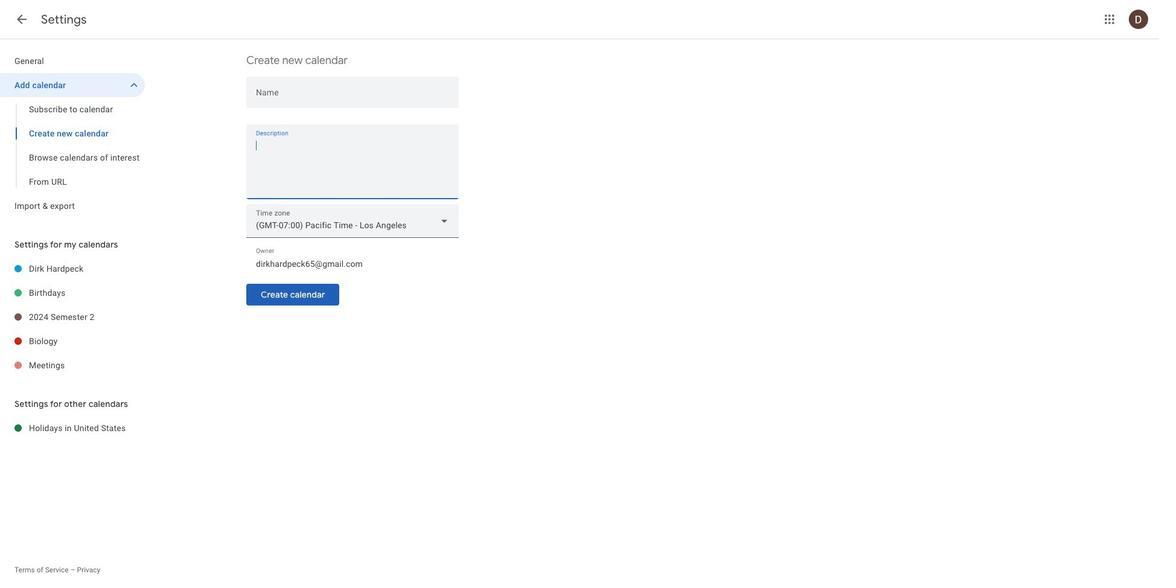 Task type: locate. For each thing, give the bounding box(es) containing it.
None text field
[[246, 138, 459, 196]]

birthdays tree item
[[0, 281, 145, 305]]

1 tree from the top
[[0, 49, 145, 218]]

heading
[[41, 12, 87, 27]]

group
[[0, 97, 145, 194]]

None text field
[[256, 89, 449, 106], [256, 256, 449, 272], [256, 89, 449, 106], [256, 256, 449, 272]]

None field
[[246, 204, 459, 238]]

go back image
[[14, 12, 29, 27]]

0 vertical spatial tree
[[0, 49, 145, 218]]

dirk hardpeck tree item
[[0, 257, 145, 281]]

tree
[[0, 49, 145, 218], [0, 257, 145, 378]]

1 vertical spatial tree
[[0, 257, 145, 378]]

meetings tree item
[[0, 353, 145, 378]]



Task type: describe. For each thing, give the bounding box(es) containing it.
biology tree item
[[0, 329, 145, 353]]

holidays in united states tree item
[[0, 416, 145, 440]]

add calendar tree item
[[0, 73, 145, 97]]

2024 semester 2 tree item
[[0, 305, 145, 329]]

2 tree from the top
[[0, 257, 145, 378]]



Task type: vqa. For each thing, say whether or not it's contained in the screenshot.
Bob
no



